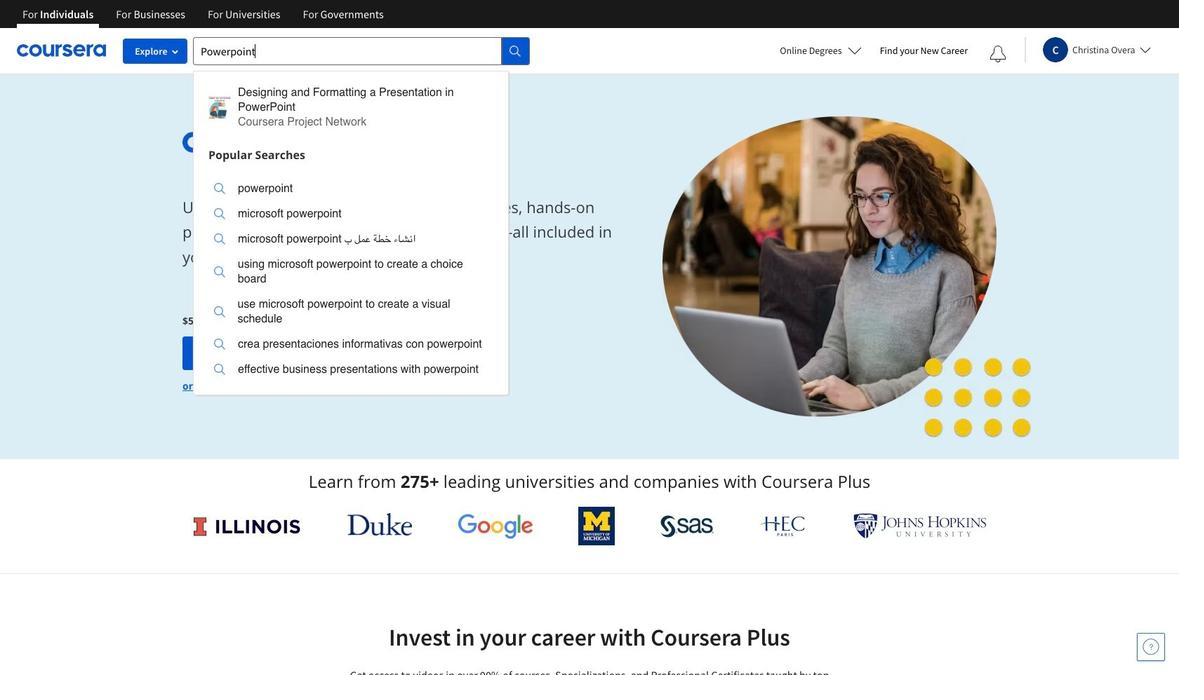 Task type: vqa. For each thing, say whether or not it's contained in the screenshot.
status
no



Task type: locate. For each thing, give the bounding box(es) containing it.
list box inside autocomplete results list box
[[194, 167, 508, 395]]

suggestion image image
[[208, 96, 231, 119], [214, 183, 225, 194], [214, 208, 225, 220], [214, 234, 225, 245], [214, 266, 225, 278], [214, 306, 225, 318], [214, 339, 225, 350], [214, 364, 225, 376]]

list box
[[194, 167, 508, 395]]

coursera plus image
[[183, 132, 396, 153]]

What do you want to learn? text field
[[193, 37, 502, 65]]

None search field
[[193, 37, 530, 396]]

autocomplete results list box
[[193, 71, 509, 396]]

sas image
[[660, 516, 714, 538]]

johns hopkins university image
[[854, 514, 987, 540]]

duke university image
[[347, 514, 412, 536]]

coursera image
[[17, 39, 106, 62]]



Task type: describe. For each thing, give the bounding box(es) containing it.
university of illinois at urbana-champaign image
[[192, 516, 302, 538]]

banner navigation
[[11, 0, 395, 28]]

hec paris image
[[759, 512, 808, 541]]

help center image
[[1143, 639, 1160, 656]]

google image
[[457, 514, 533, 540]]

university of michigan image
[[579, 508, 615, 546]]



